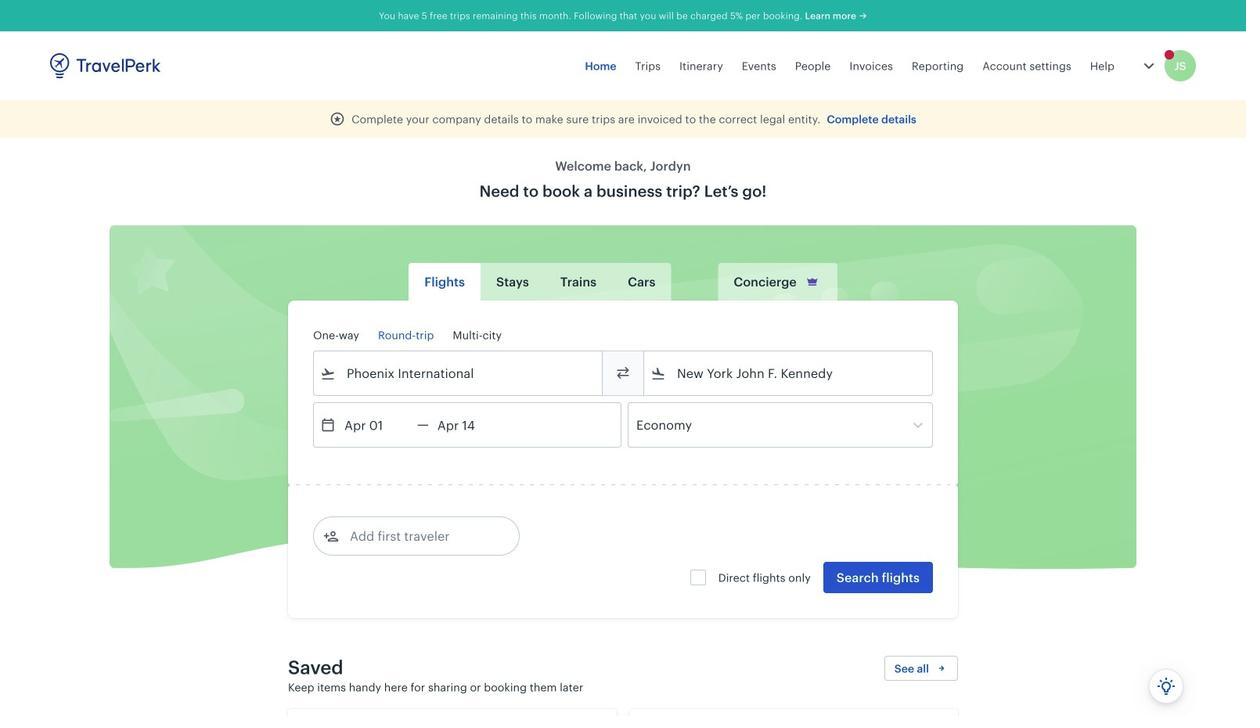 Task type: vqa. For each thing, say whether or not it's contained in the screenshot.
text box
no



Task type: locate. For each thing, give the bounding box(es) containing it.
To search field
[[666, 361, 912, 386]]

From search field
[[336, 361, 582, 386]]

Return text field
[[429, 403, 510, 447]]

Add first traveler search field
[[339, 524, 502, 549]]

Depart text field
[[336, 403, 417, 447]]



